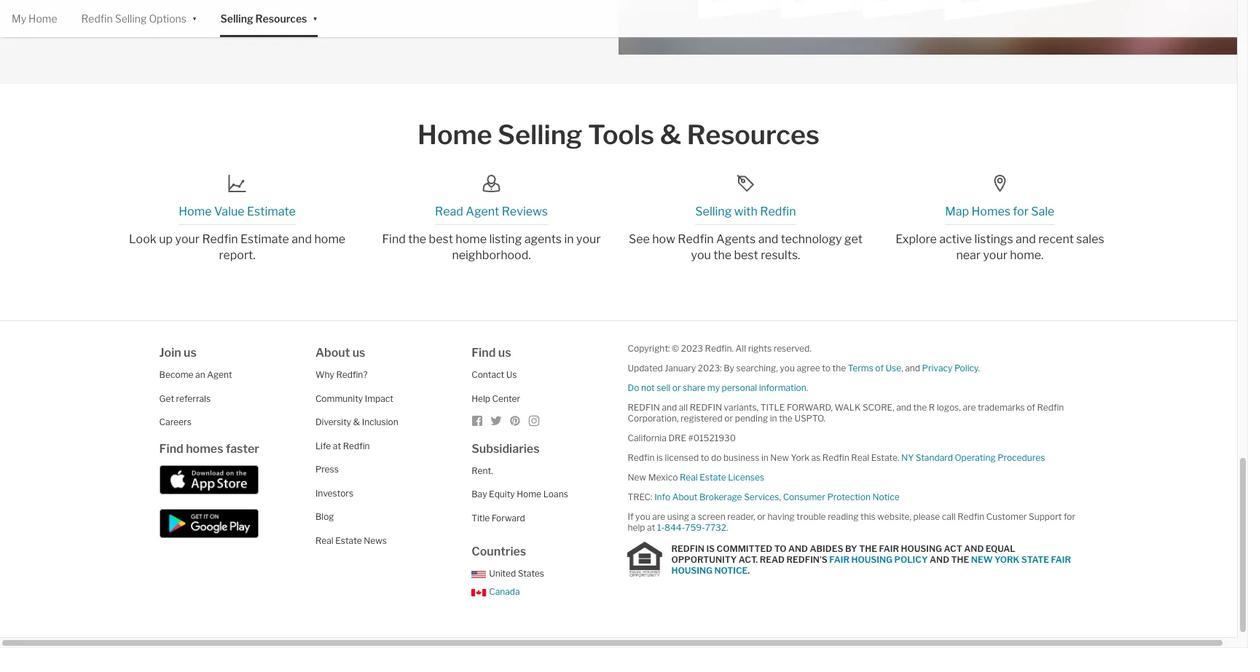 Task type: vqa. For each thing, say whether or not it's contained in the screenshot.
6th Agent: from the top
no



Task type: describe. For each thing, give the bounding box(es) containing it.
customer
[[987, 512, 1028, 523]]

loans
[[544, 489, 568, 500]]

why redfin? button
[[316, 370, 368, 381]]

redfin inside if you are using a screen reader, or having trouble reading this website, please call redfin customer support for help at
[[958, 512, 985, 523]]

0 horizontal spatial ,
[[780, 492, 782, 503]]

do
[[628, 383, 640, 394]]

home inside the find the best home listing agents in your neighborhood.
[[456, 233, 487, 247]]

my
[[12, 12, 26, 25]]

bay
[[472, 489, 487, 500]]

redfin's
[[787, 555, 828, 566]]

help center
[[472, 393, 521, 404]]

1 vertical spatial resources
[[687, 119, 820, 151]]

my home link
[[12, 0, 57, 37]]

1 horizontal spatial real
[[680, 473, 698, 484]]

download the redfin app on the apple app store image
[[159, 466, 259, 495]]

reader,
[[728, 512, 756, 523]]

sale
[[1032, 205, 1055, 219]]

help center button
[[472, 393, 521, 404]]

redfin right with
[[761, 205, 797, 219]]

0 vertical spatial &
[[660, 119, 682, 151]]

your for find
[[577, 233, 601, 247]]

united
[[489, 569, 516, 580]]

life
[[316, 441, 331, 452]]

active
[[940, 233, 973, 247]]

title
[[761, 403, 785, 414]]

1 horizontal spatial to
[[823, 363, 831, 374]]

0 horizontal spatial real
[[316, 536, 334, 547]]

equal housing opportunity image
[[628, 543, 663, 578]]

using
[[668, 512, 690, 523]]

an
[[195, 370, 205, 381]]

©
[[672, 344, 680, 354]]

us for join us
[[184, 346, 197, 360]]

selling inside selling resources ▾
[[220, 12, 253, 25]]

options
[[149, 12, 187, 25]]

fair housing policy and the
[[830, 555, 972, 566]]

states
[[518, 569, 545, 580]]

estate.
[[872, 453, 900, 464]]

redfin right as
[[823, 453, 850, 464]]

blog
[[316, 512, 334, 523]]

you inside the see how redfin agents and technology get you the best results.
[[691, 249, 711, 263]]

mexico
[[649, 473, 678, 484]]

rights
[[748, 344, 772, 354]]

resources inside selling resources ▾
[[256, 12, 307, 25]]

1-
[[658, 523, 665, 534]]

at inside if you are using a screen reader, or having trouble reading this website, please call redfin customer support for help at
[[647, 523, 656, 534]]

selling resources ▾
[[220, 11, 318, 25]]

find for find homes faster
[[159, 442, 184, 456]]

york
[[791, 453, 810, 464]]

and inside the see how redfin agents and technology get you the best results.
[[759, 233, 779, 247]]

is
[[707, 544, 715, 555]]

call
[[943, 512, 956, 523]]

is
[[657, 453, 663, 464]]

information
[[759, 383, 807, 394]]

neighborhood.
[[452, 249, 531, 263]]

home value estimate link
[[179, 205, 296, 225]]

redfin down diversity & inclusion button
[[343, 441, 370, 452]]

press
[[316, 465, 339, 476]]

redfin inside 'redfin selling options ▾'
[[81, 12, 113, 25]]

redfin inside the see how redfin agents and technology get you the best results.
[[678, 233, 714, 247]]

agree
[[797, 363, 821, 374]]

having
[[768, 512, 795, 523]]

and left all
[[662, 403, 677, 414]]

and inside explore active listings and recent sales near your home.
[[1016, 233, 1037, 247]]

0 horizontal spatial fair
[[830, 555, 850, 566]]

york
[[995, 555, 1020, 566]]

referrals
[[176, 393, 211, 404]]

▾ inside selling resources ▾
[[313, 11, 318, 24]]

see
[[629, 233, 650, 247]]

title forward button
[[472, 513, 525, 524]]

committed
[[717, 544, 773, 555]]

united states
[[489, 569, 545, 580]]

redfin left is
[[628, 453, 655, 464]]

policy
[[955, 363, 979, 374]]

read agent reviews
[[435, 205, 548, 219]]

screen
[[698, 512, 726, 523]]

by
[[724, 363, 735, 374]]

new york state fair housing notice
[[672, 555, 1072, 576]]

0 horizontal spatial and
[[789, 544, 808, 555]]

1 horizontal spatial housing
[[852, 555, 893, 566]]

your inside look up your redfin estimate and home report.
[[175, 233, 200, 247]]

recent
[[1039, 233, 1075, 247]]

look
[[129, 233, 157, 247]]

the inside the see how redfin agents and technology get you the best results.
[[714, 249, 732, 263]]

1 horizontal spatial and
[[930, 555, 950, 566]]

0 vertical spatial at
[[333, 441, 341, 452]]

why redfin?
[[316, 370, 368, 381]]

diversity & inclusion button
[[316, 417, 399, 428]]

inclusion
[[362, 417, 399, 428]]

in inside redfin and all redfin variants, title forward, walk score, and the r logos, are trademarks of redfin corporation, registered or pending in the uspto.
[[770, 414, 778, 424]]

us flag image
[[472, 572, 486, 579]]

find for find the best home listing agents in your neighborhood.
[[382, 233, 406, 247]]

0 vertical spatial estimate
[[247, 205, 296, 219]]

and right use
[[906, 363, 921, 374]]

best inside the see how redfin agents and technology get you the best results.
[[734, 249, 759, 263]]

join us
[[159, 346, 197, 360]]

r
[[929, 403, 935, 414]]

my
[[708, 383, 720, 394]]

up
[[159, 233, 173, 247]]

do not sell or share my personal information link
[[628, 383, 807, 394]]

consumer
[[783, 492, 826, 503]]

and inside look up your redfin estimate and home report.
[[292, 233, 312, 247]]

find for find us
[[472, 346, 496, 360]]

diversity & inclusion
[[316, 417, 399, 428]]

trademarks
[[978, 403, 1026, 414]]

become an agent button
[[159, 370, 232, 381]]

report.
[[219, 249, 256, 263]]

get referrals button
[[159, 393, 211, 404]]

0 vertical spatial agent
[[466, 205, 500, 219]]

privacy
[[923, 363, 953, 374]]

countries
[[472, 545, 527, 559]]

find homes faster
[[159, 442, 259, 456]]

redfin and all redfin variants, title forward, walk score, and the r logos, are trademarks of redfin corporation, registered or pending in the uspto.
[[628, 403, 1065, 424]]

fair inside new york state fair housing notice
[[1052, 555, 1072, 566]]

news
[[364, 536, 387, 547]]

real estate licenses link
[[680, 473, 765, 484]]

redfin inside look up your redfin estimate and home report.
[[202, 233, 238, 247]]

the inside redfin is committed to and abides by the fair housing act and equal opportunity act. read redfin's
[[860, 544, 878, 555]]

trouble
[[797, 512, 826, 523]]

home value estimate
[[179, 205, 296, 219]]

life at redfin button
[[316, 441, 370, 452]]

real estate news button
[[316, 536, 387, 547]]

0 horizontal spatial for
[[1014, 205, 1029, 219]]

0 horizontal spatial new
[[628, 473, 647, 484]]

pending
[[735, 414, 769, 424]]

california dre #01521930
[[628, 433, 736, 444]]

0 horizontal spatial of
[[876, 363, 884, 374]]

of inside redfin and all redfin variants, title forward, walk score, and the r logos, are trademarks of redfin corporation, registered or pending in the uspto.
[[1027, 403, 1036, 414]]



Task type: locate. For each thing, give the bounding box(es) containing it.
0 vertical spatial of
[[876, 363, 884, 374]]

2 vertical spatial find
[[159, 442, 184, 456]]

0 horizontal spatial are
[[653, 512, 666, 523]]

2 home from the left
[[456, 233, 487, 247]]

new mexico real estate licenses
[[628, 473, 765, 484]]

score,
[[863, 403, 895, 414]]

1 us from the left
[[184, 346, 197, 360]]

help
[[628, 523, 646, 534]]

get
[[159, 393, 174, 404]]

terms
[[848, 363, 874, 374]]

us right join
[[184, 346, 197, 360]]

1 vertical spatial estate
[[336, 536, 362, 547]]

or left pending
[[725, 414, 734, 424]]

#01521930
[[689, 433, 736, 444]]

1 vertical spatial are
[[653, 512, 666, 523]]

▾ inside 'redfin selling options ▾'
[[192, 11, 197, 24]]

0 horizontal spatial you
[[636, 512, 651, 523]]

as
[[812, 453, 821, 464]]

life at redfin
[[316, 441, 370, 452]]

with
[[735, 205, 758, 219]]

get referrals
[[159, 393, 211, 404]]

and
[[292, 233, 312, 247], [759, 233, 779, 247], [1016, 233, 1037, 247], [906, 363, 921, 374], [662, 403, 677, 414], [897, 403, 912, 414]]

or right sell
[[673, 383, 681, 394]]

us for find us
[[498, 346, 511, 360]]

1 vertical spatial best
[[734, 249, 759, 263]]

1 horizontal spatial ▾
[[313, 11, 318, 24]]

0 horizontal spatial to
[[701, 453, 710, 464]]

1 vertical spatial to
[[701, 453, 710, 464]]

for
[[1014, 205, 1029, 219], [1064, 512, 1076, 523]]

0 vertical spatial real
[[852, 453, 870, 464]]

about up why
[[316, 346, 350, 360]]

read
[[760, 555, 785, 566]]

1 vertical spatial new
[[628, 473, 647, 484]]

or inside if you are using a screen reader, or having trouble reading this website, please call redfin customer support for help at
[[758, 512, 766, 523]]

7732
[[705, 523, 727, 534]]

find us
[[472, 346, 511, 360]]

1 horizontal spatial for
[[1064, 512, 1076, 523]]

& right diversity on the left bottom of page
[[353, 417, 360, 428]]

0 horizontal spatial about
[[316, 346, 350, 360]]

1 home from the left
[[315, 233, 346, 247]]

1 horizontal spatial ,
[[902, 363, 904, 374]]

redfin is licensed to do business in new york as redfin real estate. ny standard operating procedures
[[628, 453, 1046, 464]]

and right score,
[[897, 403, 912, 414]]

consumer protection notice link
[[783, 492, 900, 503]]

0 horizontal spatial home
[[315, 233, 346, 247]]

redfin right the how
[[678, 233, 714, 247]]

this
[[861, 512, 876, 523]]

agent
[[466, 205, 500, 219], [207, 370, 232, 381]]

notice
[[715, 566, 748, 576]]

1 vertical spatial about
[[673, 492, 698, 503]]

1 vertical spatial in
[[770, 414, 778, 424]]

your right up
[[175, 233, 200, 247]]

0 vertical spatial find
[[382, 233, 406, 247]]

in for new
[[762, 453, 769, 464]]

in inside the find the best home listing agents in your neighborhood.
[[565, 233, 574, 247]]

0 horizontal spatial us
[[184, 346, 197, 360]]

best down agents at right
[[734, 249, 759, 263]]

1 vertical spatial real
[[680, 473, 698, 484]]

best inside the find the best home listing agents in your neighborhood.
[[429, 233, 453, 247]]

you up information
[[780, 363, 795, 374]]

759-
[[685, 523, 705, 534]]

my home
[[12, 12, 57, 25]]

1 vertical spatial &
[[353, 417, 360, 428]]

us up us
[[498, 346, 511, 360]]

find the best home listing agents in your neighborhood.
[[382, 233, 601, 263]]

the inside the find the best home listing agents in your neighborhood.
[[408, 233, 427, 247]]

1 horizontal spatial fair
[[879, 544, 900, 555]]

for left sale on the top
[[1014, 205, 1029, 219]]

your right agents
[[577, 233, 601, 247]]

0 horizontal spatial estate
[[336, 536, 362, 547]]

0 vertical spatial best
[[429, 233, 453, 247]]

redfin right call
[[958, 512, 985, 523]]

0 horizontal spatial find
[[159, 442, 184, 456]]

the left the 'new'
[[952, 555, 970, 566]]

redfin?
[[336, 370, 368, 381]]

searching,
[[737, 363, 778, 374]]

in right agents
[[565, 233, 574, 247]]

map homes for sale
[[946, 205, 1055, 219]]

selling inside 'redfin selling options ▾'
[[115, 12, 147, 25]]

canada
[[489, 587, 520, 598]]

1 horizontal spatial your
[[577, 233, 601, 247]]

the right by
[[860, 544, 878, 555]]

you
[[691, 249, 711, 263], [780, 363, 795, 374], [636, 512, 651, 523]]

redfin inside redfin and all redfin variants, title forward, walk score, and the r logos, are trademarks of redfin corporation, registered or pending in the uspto.
[[1038, 403, 1065, 414]]

ny standard operating procedures link
[[902, 453, 1046, 464]]

1 vertical spatial at
[[647, 523, 656, 534]]

protection
[[828, 492, 871, 503]]

1 horizontal spatial agent
[[466, 205, 500, 219]]

2 horizontal spatial in
[[770, 414, 778, 424]]

or inside redfin and all redfin variants, title forward, walk score, and the r logos, are trademarks of redfin corporation, registered or pending in the uspto.
[[725, 414, 734, 424]]

2 horizontal spatial your
[[984, 249, 1008, 263]]

services
[[744, 492, 780, 503]]

are inside redfin and all redfin variants, title forward, walk score, and the r logos, are trademarks of redfin corporation, registered or pending in the uspto.
[[963, 403, 976, 414]]

do not sell or share my personal information .
[[628, 383, 809, 394]]

0 vertical spatial in
[[565, 233, 574, 247]]

agent right an on the left
[[207, 370, 232, 381]]

new up trec:
[[628, 473, 647, 484]]

1 vertical spatial estimate
[[241, 233, 289, 247]]

redfin up report.
[[202, 233, 238, 247]]

1-844-759-7732 .
[[658, 523, 729, 534]]

brokerage
[[700, 492, 743, 503]]

& right tools
[[660, 119, 682, 151]]

operating
[[955, 453, 996, 464]]

at right life
[[333, 441, 341, 452]]

▾ right options
[[192, 11, 197, 24]]

redfin
[[628, 403, 660, 414], [690, 403, 722, 414], [672, 544, 705, 555]]

1 vertical spatial agent
[[207, 370, 232, 381]]

2 us from the left
[[353, 346, 366, 360]]

2 vertical spatial in
[[762, 453, 769, 464]]

forward
[[492, 513, 525, 524]]

2 horizontal spatial fair
[[1052, 555, 1072, 566]]

redfin right my home
[[81, 12, 113, 25]]

real left estate.
[[852, 453, 870, 464]]

redfin.
[[705, 344, 734, 354]]

info
[[655, 492, 671, 503]]

redfin down my
[[690, 403, 722, 414]]

redfin pinterest image
[[510, 416, 521, 427]]

reviews
[[502, 205, 548, 219]]

homes
[[186, 442, 223, 456]]

or down services
[[758, 512, 766, 523]]

1 horizontal spatial at
[[647, 523, 656, 534]]

redfin for is
[[672, 544, 705, 555]]

redfin down the 1-844-759-7732 link
[[672, 544, 705, 555]]

0 horizontal spatial at
[[333, 441, 341, 452]]

2 vertical spatial or
[[758, 512, 766, 523]]

us for about us
[[353, 346, 366, 360]]

0 vertical spatial about
[[316, 346, 350, 360]]

your down the listings
[[984, 249, 1008, 263]]

1 horizontal spatial find
[[382, 233, 406, 247]]

of left use
[[876, 363, 884, 374]]

▾ right selling resources link
[[313, 11, 318, 24]]

rent. button
[[472, 466, 493, 477]]

community impact
[[316, 393, 394, 404]]

estimate inside look up your redfin estimate and home report.
[[241, 233, 289, 247]]

1 horizontal spatial are
[[963, 403, 976, 414]]

0 vertical spatial you
[[691, 249, 711, 263]]

2 vertical spatial you
[[636, 512, 651, 523]]

in for your
[[565, 233, 574, 247]]

estate down do
[[700, 473, 727, 484]]

0 vertical spatial new
[[771, 453, 790, 464]]

redfin down not
[[628, 403, 660, 414]]

real down 'licensed'
[[680, 473, 698, 484]]

1 horizontal spatial of
[[1027, 403, 1036, 414]]

1 vertical spatial or
[[725, 414, 734, 424]]

. right the screen
[[727, 523, 729, 534]]

and
[[789, 544, 808, 555], [965, 544, 984, 555], [930, 555, 950, 566]]

0 horizontal spatial resources
[[256, 12, 307, 25]]

about up using at the right bottom of the page
[[673, 492, 698, 503]]

and down home value estimate link
[[292, 233, 312, 247]]

redfin right trademarks
[[1038, 403, 1065, 414]]

redfin instagram image
[[529, 416, 540, 427]]

redfin
[[81, 12, 113, 25], [761, 205, 797, 219], [202, 233, 238, 247], [678, 233, 714, 247], [1038, 403, 1065, 414], [343, 441, 370, 452], [628, 453, 655, 464], [823, 453, 850, 464], [958, 512, 985, 523]]

redfin inside redfin is committed to and abides by the fair housing act and equal opportunity act. read redfin's
[[672, 544, 705, 555]]

1 horizontal spatial resources
[[687, 119, 820, 151]]

&
[[660, 119, 682, 151], [353, 417, 360, 428]]

us up the redfin?
[[353, 346, 366, 360]]

. right privacy
[[979, 363, 981, 374]]

canada link
[[472, 587, 520, 598]]

you down selling with redfin link
[[691, 249, 711, 263]]

procedures
[[998, 453, 1046, 464]]

are left using at the right bottom of the page
[[653, 512, 666, 523]]

, up the "having"
[[780, 492, 782, 503]]

ny
[[902, 453, 914, 464]]

real down "blog" button on the left of the page
[[316, 536, 334, 547]]

licensed
[[665, 453, 699, 464]]

your inside explore active listings and recent sales near your home.
[[984, 249, 1008, 263]]

for right support
[[1064, 512, 1076, 523]]

1 horizontal spatial you
[[691, 249, 711, 263]]

1 vertical spatial you
[[780, 363, 795, 374]]

best down read
[[429, 233, 453, 247]]

selling resources link
[[220, 0, 307, 37]]

support
[[1029, 512, 1063, 523]]

terms of use link
[[848, 363, 902, 374]]

housing
[[901, 544, 943, 555], [852, 555, 893, 566], [672, 566, 713, 576]]

0 vertical spatial or
[[673, 383, 681, 394]]

at left 1-
[[647, 523, 656, 534]]

1 horizontal spatial the
[[952, 555, 970, 566]]

how
[[653, 233, 676, 247]]

2 vertical spatial real
[[316, 536, 334, 547]]

results.
[[761, 249, 801, 263]]

and right 'act'
[[965, 544, 984, 555]]

resources
[[256, 12, 307, 25], [687, 119, 820, 151]]

0 vertical spatial ,
[[902, 363, 904, 374]]

redfin facebook image
[[472, 416, 483, 427]]

new left york
[[771, 453, 790, 464]]

act
[[944, 544, 963, 555]]

home inside look up your redfin estimate and home report.
[[315, 233, 346, 247]]

1 horizontal spatial or
[[725, 414, 734, 424]]

1 vertical spatial find
[[472, 346, 496, 360]]

your for explore
[[984, 249, 1008, 263]]

estimate up report.
[[241, 233, 289, 247]]

0 vertical spatial to
[[823, 363, 831, 374]]

your inside the find the best home listing agents in your neighborhood.
[[577, 233, 601, 247]]

value
[[214, 205, 245, 219]]

all
[[736, 344, 747, 354]]

1 horizontal spatial new
[[771, 453, 790, 464]]

1-844-759-7732 link
[[658, 523, 727, 534]]

1 horizontal spatial about
[[673, 492, 698, 503]]

2 horizontal spatial you
[[780, 363, 795, 374]]

all
[[679, 403, 688, 414]]

844-
[[665, 523, 685, 534]]

2 horizontal spatial us
[[498, 346, 511, 360]]

1 horizontal spatial best
[[734, 249, 759, 263]]

share
[[683, 383, 706, 394]]

investors
[[316, 488, 354, 499]]

1 horizontal spatial us
[[353, 346, 366, 360]]

1 vertical spatial of
[[1027, 403, 1036, 414]]

contact
[[472, 370, 505, 381]]

your
[[175, 233, 200, 247], [577, 233, 601, 247], [984, 249, 1008, 263]]

housing inside redfin is committed to and abides by the fair housing act and equal opportunity act. read redfin's
[[901, 544, 943, 555]]

you right if
[[636, 512, 651, 523]]

. down agree
[[807, 383, 809, 394]]

, left privacy
[[902, 363, 904, 374]]

in right business
[[762, 453, 769, 464]]

1 vertical spatial ,
[[780, 492, 782, 503]]

fair inside redfin is committed to and abides by the fair housing act and equal opportunity act. read redfin's
[[879, 544, 900, 555]]

you inside if you are using a screen reader, or having trouble reading this website, please call redfin customer support for help at
[[636, 512, 651, 523]]

to right agree
[[823, 363, 831, 374]]

read
[[435, 205, 464, 219]]

0 horizontal spatial or
[[673, 383, 681, 394]]

1 horizontal spatial estate
[[700, 473, 727, 484]]

1 ▾ from the left
[[192, 11, 197, 24]]

logos,
[[937, 403, 961, 414]]

1 horizontal spatial &
[[660, 119, 682, 151]]

2 horizontal spatial or
[[758, 512, 766, 523]]

download the redfin app from the google play store image
[[159, 510, 259, 539]]

do
[[711, 453, 722, 464]]

and up results.
[[759, 233, 779, 247]]

0 vertical spatial resources
[[256, 12, 307, 25]]

to left do
[[701, 453, 710, 464]]

and up home. at right top
[[1016, 233, 1037, 247]]

0 horizontal spatial ▾
[[192, 11, 197, 24]]

canadian flag image
[[472, 589, 486, 597]]

bay equity home loans button
[[472, 489, 568, 500]]

housing inside new york state fair housing notice
[[672, 566, 713, 576]]

are inside if you are using a screen reader, or having trouble reading this website, please call redfin customer support for help at
[[653, 512, 666, 523]]

and right "policy"
[[930, 555, 950, 566]]

of right trademarks
[[1027, 403, 1036, 414]]

2 ▾ from the left
[[313, 11, 318, 24]]

for inside if you are using a screen reader, or having trouble reading this website, please call redfin customer support for help at
[[1064, 512, 1076, 523]]

0 vertical spatial estate
[[700, 473, 727, 484]]

selling with redfin
[[696, 205, 797, 219]]

equity
[[489, 489, 515, 500]]

1 horizontal spatial home
[[456, 233, 487, 247]]

bay equity home loans
[[472, 489, 568, 500]]

forward,
[[787, 403, 833, 414]]

look up your redfin estimate and home report.
[[129, 233, 346, 263]]

2 horizontal spatial housing
[[901, 544, 943, 555]]

2 horizontal spatial and
[[965, 544, 984, 555]]

in right pending
[[770, 414, 778, 424]]

the
[[860, 544, 878, 555], [952, 555, 970, 566]]

find inside the find the best home listing agents in your neighborhood.
[[382, 233, 406, 247]]

2 horizontal spatial real
[[852, 453, 870, 464]]

redfin twitter image
[[491, 416, 502, 427]]

copyright: © 2023 redfin. all rights reserved.
[[628, 344, 812, 354]]

agents
[[525, 233, 562, 247]]

0 horizontal spatial agent
[[207, 370, 232, 381]]

standard
[[916, 453, 953, 464]]

0 vertical spatial for
[[1014, 205, 1029, 219]]

0 horizontal spatial in
[[565, 233, 574, 247]]

0 horizontal spatial &
[[353, 417, 360, 428]]

estimate right value
[[247, 205, 296, 219]]

. down 'committed'
[[748, 566, 750, 576]]

agent right read
[[466, 205, 500, 219]]

estate left news on the left of the page
[[336, 536, 362, 547]]

rent.
[[472, 466, 493, 477]]

are right the logos,
[[963, 403, 976, 414]]

1 vertical spatial for
[[1064, 512, 1076, 523]]

0 horizontal spatial best
[[429, 233, 453, 247]]

privacy policy link
[[923, 363, 979, 374]]

redfin for and
[[628, 403, 660, 414]]

3 us from the left
[[498, 346, 511, 360]]

business
[[724, 453, 760, 464]]

0 horizontal spatial the
[[860, 544, 878, 555]]

1 horizontal spatial in
[[762, 453, 769, 464]]

and right to
[[789, 544, 808, 555]]

0 horizontal spatial housing
[[672, 566, 713, 576]]

use
[[886, 363, 902, 374]]

0 horizontal spatial your
[[175, 233, 200, 247]]

fair housing policy link
[[830, 555, 928, 566]]



